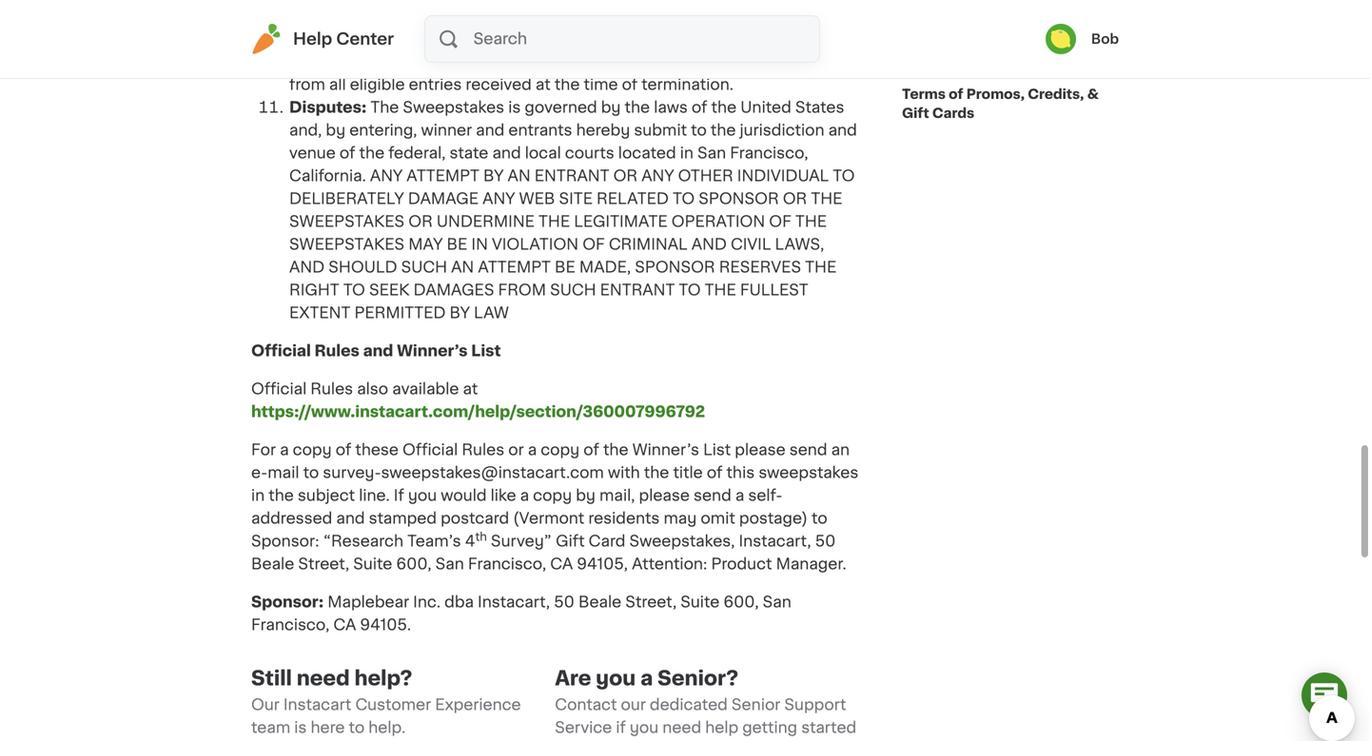 Task type: locate. For each thing, give the bounding box(es) containing it.
beale down addressed
[[251, 557, 294, 572]]

service
[[555, 721, 612, 736]]

to up subject
[[303, 466, 319, 481]]

gift down "terms"
[[902, 107, 930, 120]]

1 vertical spatial you
[[596, 669, 636, 689]]

1 horizontal spatial instacart
[[914, 15, 973, 29]]

of up laws,
[[769, 214, 792, 229]]

individual
[[738, 168, 829, 184]]

0 vertical spatial street,
[[298, 557, 350, 572]]

1 horizontal spatial survey"
[[914, 34, 967, 48]]

suite inside th survey" gift card sweepstakes, instacart, 50 beale street, suite 600, san francisco, ca 94105, attention: product manager.
[[353, 557, 393, 572]]

instacart, inside th survey" gift card sweepstakes, instacart, 50 beale street, suite 600, san francisco, ca 94105, attention: product manager.
[[739, 534, 812, 549]]

1 vertical spatial attempt
[[478, 260, 551, 275]]

list inside for a copy of these official rules or a copy of the winner's list please send an e-mail to survey-sweepstakes@instacart.com with the title of this sweepstakes in the subject line. if you would like a copy by mail, please send a self- addressed and stamped postcard (vermont residents may omit postage) to sponsor: "research team's 4
[[704, 443, 731, 458]]

1 horizontal spatial such
[[550, 283, 596, 298]]

need inside still need help? our instacart customer experience team is here to help.
[[297, 669, 350, 689]]

50 down th survey" gift card sweepstakes, instacart, 50 beale street, suite 600, san francisco, ca 94105, attention: product manager.
[[554, 595, 575, 610]]

suite
[[353, 557, 393, 572], [681, 595, 720, 610]]

ca down maplebear
[[334, 618, 356, 633]]

and inside for a copy of these official rules or a copy of the winner's list please send an e-mail to survey-sweepstakes@instacart.com with the title of this sweepstakes in the subject line. if you would like a copy by mail, please send a self- addressed and stamped postcard (vermont residents may omit postage) to sponsor: "research team's 4
[[336, 511, 365, 526]]

undermine
[[437, 214, 535, 229]]

francisco, up the still in the bottom of the page
[[251, 618, 330, 633]]

the down the reserves
[[705, 283, 737, 298]]

official right these
[[403, 443, 458, 458]]

help center link
[[251, 24, 394, 54]]

1 horizontal spatial of
[[769, 214, 792, 229]]

winner
[[421, 123, 472, 138]]

you right the if
[[630, 721, 659, 736]]

1 horizontal spatial card
[[999, 34, 1032, 48]]

self-
[[749, 488, 783, 504]]

you
[[408, 488, 437, 504], [596, 669, 636, 689], [630, 721, 659, 736]]

official down 2021
[[1006, 53, 1055, 67]]

customer
[[356, 698, 431, 713]]

"march
[[977, 15, 1026, 29]]

to right individual
[[833, 168, 855, 184]]

1 horizontal spatial please
[[735, 443, 786, 458]]

venue
[[289, 146, 336, 161]]

1 horizontal spatial instacart,
[[739, 534, 812, 549]]

please up may
[[639, 488, 690, 504]]

product
[[712, 557, 773, 572]]

operation
[[672, 214, 766, 229]]

0 horizontal spatial in
[[251, 488, 265, 504]]

be left in at left
[[447, 237, 468, 252]]

of right or
[[584, 443, 600, 458]]

sweepstakes down deliberately
[[289, 214, 405, 229]]

rules left also
[[311, 382, 353, 397]]

0 vertical spatial ca
[[550, 557, 573, 572]]

rules
[[1058, 53, 1095, 67], [315, 344, 360, 359], [311, 382, 353, 397], [462, 443, 505, 458]]

ca inside th survey" gift card sweepstakes, instacart, 50 beale street, suite 600, san francisco, ca 94105, attention: product manager.
[[550, 557, 573, 572]]

terms
[[902, 88, 946, 101]]

still
[[251, 669, 292, 689]]

sweepstakes,
[[630, 534, 735, 549]]

any
[[370, 168, 403, 184], [642, 168, 675, 184], [483, 191, 515, 207]]

entrant down made,
[[600, 283, 675, 298]]

1 horizontal spatial an
[[508, 168, 531, 184]]

gift inside th survey" gift card sweepstakes, instacart, 50 beale street, suite 600, san francisco, ca 94105, attention: product manager.
[[556, 534, 585, 549]]

or up may
[[409, 214, 433, 229]]

these
[[355, 443, 399, 458]]

0 horizontal spatial beale
[[251, 557, 294, 572]]

copy
[[293, 443, 332, 458], [541, 443, 580, 458], [533, 488, 572, 504]]

contact
[[555, 698, 617, 713]]

0 horizontal spatial 50
[[554, 595, 575, 610]]

like
[[491, 488, 516, 504]]

list down law
[[471, 344, 501, 359]]

1 sweepstakes from the top
[[289, 214, 405, 229]]

and
[[692, 237, 727, 252], [289, 260, 325, 275]]

any down located
[[642, 168, 675, 184]]

sponsor down criminal
[[635, 260, 716, 275]]

mail
[[268, 466, 299, 481]]

1 vertical spatial sponsor:
[[251, 595, 324, 610]]

street, down "research
[[298, 557, 350, 572]]

2 vertical spatial gift
[[556, 534, 585, 549]]

1 vertical spatial by
[[450, 306, 470, 321]]

card down "march
[[999, 34, 1032, 48]]

50 inside th survey" gift card sweepstakes, instacart, 50 beale street, suite 600, san francisco, ca 94105, attention: product manager.
[[815, 534, 836, 549]]

1 vertical spatial sweepstakes
[[289, 237, 405, 252]]

an up damages
[[451, 260, 474, 275]]

0 horizontal spatial instacart
[[284, 698, 352, 713]]

you right if
[[408, 488, 437, 504]]

extent
[[289, 306, 351, 321]]

such down made,
[[550, 283, 596, 298]]

laws,
[[775, 237, 825, 252]]

need down the dedicated
[[663, 721, 702, 736]]

0 vertical spatial san
[[698, 146, 726, 161]]

0 vertical spatial instacart,
[[739, 534, 812, 549]]

in up other
[[680, 146, 694, 161]]

winner's up title
[[633, 443, 700, 458]]

is
[[509, 100, 521, 115], [294, 721, 307, 736]]

1 sponsor: from the top
[[251, 534, 319, 549]]

1 vertical spatial in
[[251, 488, 265, 504]]

0 vertical spatial instacart
[[914, 15, 973, 29]]

0 horizontal spatial francisco,
[[251, 618, 330, 633]]

2 sweepstakes from the top
[[289, 237, 405, 252]]

are
[[555, 669, 592, 689]]

0 vertical spatial such
[[401, 260, 447, 275]]

sweepstakes up winner
[[403, 100, 505, 115]]

instacart,
[[739, 534, 812, 549], [478, 595, 550, 610]]

to right submit
[[691, 123, 707, 138]]

attempt
[[407, 168, 480, 184], [478, 260, 551, 275]]

the left united
[[712, 100, 737, 115]]

0 vertical spatial entrant
[[535, 168, 610, 184]]

any up undermine
[[483, 191, 515, 207]]

instacart inside still need help? our instacart customer experience team is here to help.
[[284, 698, 352, 713]]

an
[[832, 443, 850, 458]]

0 horizontal spatial 600,
[[396, 557, 432, 572]]

is left here at left
[[294, 721, 307, 736]]

attempt up from
[[478, 260, 551, 275]]

also
[[357, 382, 389, 397]]

0 vertical spatial 50
[[815, 534, 836, 549]]

beale inside th survey" gift card sweepstakes, instacart, 50 beale street, suite 600, san francisco, ca 94105, attention: product manager.
[[251, 557, 294, 572]]

instacart up here at left
[[284, 698, 352, 713]]

francisco, inside the sweepstakes is governed by the laws of the united states and, by entering, winner and entrants hereby submit to the jurisdiction and venue of the federal, state and local courts located in san francisco, california. any attempt by an entrant or any other individual to deliberately damage any web site related to sponsor or the sweepstakes or undermine the legitimate operation of the sweepstakes may be in violation of criminal and civil laws, and should such an attempt be made, sponsor reserves the right to seek damages from such entrant to the fullest extent permitted by law
[[730, 146, 809, 161]]

support
[[785, 698, 847, 713]]

survey" inside th survey" gift card sweepstakes, instacart, 50 beale street, suite 600, san francisco, ca 94105, attention: product manager.
[[491, 534, 552, 549]]

or
[[509, 443, 524, 458]]

0 vertical spatial in
[[680, 146, 694, 161]]

1 horizontal spatial ca
[[550, 557, 573, 572]]

sweepstakes@instacart.com
[[381, 466, 604, 481]]

0 vertical spatial suite
[[353, 557, 393, 572]]

0 vertical spatial sponsor:
[[251, 534, 319, 549]]

instacart, down postage)
[[739, 534, 812, 549]]

here
[[311, 721, 345, 736]]

1 vertical spatial or
[[783, 191, 808, 207]]

sweepstakes up "terms"
[[914, 53, 1003, 67]]

help.
[[369, 721, 406, 736]]

1 horizontal spatial 600,
[[724, 595, 759, 610]]

card inside instacart "march 2021 survey" gift card sweepstakes official rules
[[999, 34, 1032, 48]]

is up entrants
[[509, 100, 521, 115]]

2 horizontal spatial francisco,
[[730, 146, 809, 161]]

list up this
[[704, 443, 731, 458]]

local
[[525, 146, 561, 161]]

to inside still need help? our instacart customer experience team is here to help.
[[349, 721, 365, 736]]

web
[[519, 191, 555, 207]]

of inside terms of promos, credits, & gift cards
[[949, 88, 964, 101]]

0 horizontal spatial an
[[451, 260, 474, 275]]

1 vertical spatial 50
[[554, 595, 575, 610]]

0 vertical spatial is
[[509, 100, 521, 115]]

residents
[[589, 511, 660, 526]]

0 vertical spatial francisco,
[[730, 146, 809, 161]]

need up here at left
[[297, 669, 350, 689]]

francisco, down th
[[468, 557, 547, 572]]

2 vertical spatial francisco,
[[251, 618, 330, 633]]

1 vertical spatial beale
[[579, 595, 622, 610]]

1 vertical spatial gift
[[902, 107, 930, 120]]

or up related
[[614, 168, 638, 184]]

0 vertical spatial sweepstakes
[[289, 214, 405, 229]]

send up "omit" on the bottom of the page
[[694, 488, 732, 504]]

50 inside maplebear inc. dba instacart, 50 beale street, suite 600, san francisco, ca 94105.
[[554, 595, 575, 610]]

1 horizontal spatial street,
[[626, 595, 677, 610]]

official inside for a copy of these official rules or a copy of the winner's list please send an e-mail to survey-sweepstakes@instacart.com with the title of this sweepstakes in the subject line. if you would like a copy by mail, please send a self- addressed and stamped postcard (vermont residents may omit postage) to sponsor: "research team's 4
[[403, 443, 458, 458]]

official rules and winner's list
[[251, 344, 501, 359]]

0 vertical spatial winner's
[[397, 344, 468, 359]]

1 vertical spatial and
[[289, 260, 325, 275]]

2 sponsor: from the top
[[251, 595, 324, 610]]

instacart, right dba on the left bottom of the page
[[478, 595, 550, 610]]

san down manager.
[[763, 595, 792, 610]]

team
[[251, 721, 291, 736]]

0 horizontal spatial sweepstakes
[[403, 100, 505, 115]]

by up hereby
[[601, 100, 621, 115]]

1 horizontal spatial gift
[[902, 107, 930, 120]]

francisco, inside maplebear inc. dba instacart, 50 beale street, suite 600, san francisco, ca 94105.
[[251, 618, 330, 633]]

1 vertical spatial be
[[555, 260, 576, 275]]

winner's up available
[[397, 344, 468, 359]]

sponsor:
[[251, 534, 319, 549], [251, 595, 324, 610]]

if
[[394, 488, 404, 504]]

a inside are you a senior? contact our dedicated senior support service if you need help getting starte
[[641, 669, 653, 689]]

0 horizontal spatial winner's
[[397, 344, 468, 359]]

600,
[[396, 557, 432, 572], [724, 595, 759, 610]]

send up "sweepstakes" at the bottom right of the page
[[790, 443, 828, 458]]

card inside th survey" gift card sweepstakes, instacart, 50 beale street, suite 600, san francisco, ca 94105, attention: product manager.
[[589, 534, 626, 549]]

inc.
[[413, 595, 441, 610]]

cards
[[933, 107, 975, 120]]

0 horizontal spatial card
[[589, 534, 626, 549]]

1 horizontal spatial send
[[790, 443, 828, 458]]

0 horizontal spatial ca
[[334, 618, 356, 633]]

to
[[691, 123, 707, 138], [303, 466, 319, 481], [812, 511, 828, 526], [349, 721, 365, 736]]

1 horizontal spatial list
[[704, 443, 731, 458]]

and down operation
[[692, 237, 727, 252]]

0 horizontal spatial or
[[409, 214, 433, 229]]

entrant up site
[[535, 168, 610, 184]]

for a copy of these official rules or a copy of the winner's list please send an e-mail to survey-sweepstakes@instacart.com with the title of this sweepstakes in the subject line. if you would like a copy by mail, please send a self- addressed and stamped postcard (vermont residents may omit postage) to sponsor: "research team's 4
[[251, 443, 859, 549]]

0 vertical spatial be
[[447, 237, 468, 252]]

or
[[614, 168, 638, 184], [783, 191, 808, 207], [409, 214, 433, 229]]

0 horizontal spatial is
[[294, 721, 307, 736]]

1 horizontal spatial 50
[[815, 534, 836, 549]]

1 horizontal spatial winner's
[[633, 443, 700, 458]]

and up right at the top of page
[[289, 260, 325, 275]]

team's
[[408, 534, 461, 549]]

0 horizontal spatial please
[[639, 488, 690, 504]]

survey" inside instacart "march 2021 survey" gift card sweepstakes official rules
[[914, 34, 967, 48]]

terms of promos, credits, & gift cards link
[[902, 77, 1120, 130]]

francisco,
[[730, 146, 809, 161], [468, 557, 547, 572], [251, 618, 330, 633]]

1 vertical spatial sweepstakes
[[403, 100, 505, 115]]

francisco, down jurisdiction at the right top
[[730, 146, 809, 161]]

94105.
[[360, 618, 411, 633]]

maplebear
[[328, 595, 409, 610]]

1 vertical spatial suite
[[681, 595, 720, 610]]

please up this
[[735, 443, 786, 458]]

1 horizontal spatial and
[[692, 237, 727, 252]]

sponsor: up the still in the bottom of the page
[[251, 595, 324, 610]]

0 horizontal spatial san
[[436, 557, 464, 572]]

0 vertical spatial gift
[[971, 34, 996, 48]]

2 horizontal spatial gift
[[971, 34, 996, 48]]

in down e-
[[251, 488, 265, 504]]

official down extent
[[251, 344, 311, 359]]

600, down product
[[724, 595, 759, 610]]

sweepstakes up should
[[289, 237, 405, 252]]

1 vertical spatial is
[[294, 721, 307, 736]]

gift inside instacart "march 2021 survey" gift card sweepstakes official rules
[[971, 34, 996, 48]]

attempt up the damage
[[407, 168, 480, 184]]

rules down extent
[[315, 344, 360, 359]]

please
[[735, 443, 786, 458], [639, 488, 690, 504]]

copy right or
[[541, 443, 580, 458]]

by down damages
[[450, 306, 470, 321]]

th survey" gift card sweepstakes, instacart, 50 beale street, suite 600, san francisco, ca 94105, attention: product manager.
[[251, 532, 847, 572]]

maplebear inc. dba instacart, 50 beale street, suite 600, san francisco, ca 94105.
[[251, 595, 792, 633]]

legitimate
[[574, 214, 668, 229]]

0 vertical spatial beale
[[251, 557, 294, 572]]

to inside the sweepstakes is governed by the laws of the united states and, by entering, winner and entrants hereby submit to the jurisdiction and venue of the federal, state and local courts located in san francisco, california. any attempt by an entrant or any other individual to deliberately damage any web site related to sponsor or the sweepstakes or undermine the legitimate operation of the sweepstakes may be in violation of criminal and civil laws, and should such an attempt be made, sponsor reserves the right to seek damages from such entrant to the fullest extent permitted by law
[[691, 123, 707, 138]]

gift down (vermont on the left of page
[[556, 534, 585, 549]]

our
[[251, 698, 280, 713]]

be down violation
[[555, 260, 576, 275]]

survey" down (vermont on the left of page
[[491, 534, 552, 549]]

1 horizontal spatial in
[[680, 146, 694, 161]]

1 vertical spatial by
[[326, 123, 346, 138]]

courts
[[565, 146, 615, 161]]

a down this
[[736, 488, 745, 504]]

san up other
[[698, 146, 726, 161]]

0 horizontal spatial list
[[471, 344, 501, 359]]

a
[[280, 443, 289, 458], [528, 443, 537, 458], [520, 488, 529, 504], [736, 488, 745, 504], [641, 669, 653, 689]]

with
[[608, 466, 640, 481]]

50 up manager.
[[815, 534, 836, 549]]

and left local
[[493, 146, 521, 161]]

1 vertical spatial such
[[550, 283, 596, 298]]

credits,
[[1028, 88, 1085, 101]]

suite down "research
[[353, 557, 393, 572]]

2 vertical spatial by
[[576, 488, 596, 504]]

official up for
[[251, 382, 307, 397]]

hereby
[[576, 123, 630, 138]]

2 vertical spatial san
[[763, 595, 792, 610]]

or down individual
[[783, 191, 808, 207]]

0 horizontal spatial instacart,
[[478, 595, 550, 610]]

ca inside maplebear inc. dba instacart, 50 beale street, suite 600, san francisco, ca 94105.
[[334, 618, 356, 633]]

damage
[[408, 191, 479, 207]]

to
[[833, 168, 855, 184], [673, 191, 695, 207], [343, 283, 365, 298], [679, 283, 701, 298]]

the down the web
[[539, 214, 570, 229]]

criminal
[[609, 237, 688, 252]]

of
[[949, 88, 964, 101], [692, 100, 708, 115], [340, 146, 356, 161], [336, 443, 352, 458], [584, 443, 600, 458], [707, 466, 723, 481]]

the
[[625, 100, 650, 115], [712, 100, 737, 115], [711, 123, 736, 138], [359, 146, 385, 161], [603, 443, 629, 458], [644, 466, 670, 481], [269, 488, 294, 504]]

2 vertical spatial or
[[409, 214, 433, 229]]

0 horizontal spatial need
[[297, 669, 350, 689]]

by down disputes:
[[326, 123, 346, 138]]

the
[[371, 100, 399, 115]]

0 vertical spatial need
[[297, 669, 350, 689]]

getting
[[743, 721, 798, 736]]

stamped
[[369, 511, 437, 526]]

san down team's
[[436, 557, 464, 572]]

2 horizontal spatial san
[[763, 595, 792, 610]]

0 horizontal spatial by
[[450, 306, 470, 321]]

rules up sweepstakes@instacart.com
[[462, 443, 505, 458]]

to down other
[[673, 191, 695, 207]]

copy up mail
[[293, 443, 332, 458]]

Search search field
[[472, 16, 820, 62]]

help
[[706, 721, 739, 736]]

ca left 94105,
[[550, 557, 573, 572]]

1 vertical spatial need
[[663, 721, 702, 736]]

sweepstakes inside the sweepstakes is governed by the laws of the united states and, by entering, winner and entrants hereby submit to the jurisdiction and venue of the federal, state and local courts located in san francisco, california. any attempt by an entrant or any other individual to deliberately damage any web site related to sponsor or the sweepstakes or undermine the legitimate operation of the sweepstakes may be in violation of criminal and civil laws, and should such an attempt be made, sponsor reserves the right to seek damages from such entrant to the fullest extent permitted by law
[[403, 100, 505, 115]]

0 horizontal spatial survey"
[[491, 534, 552, 549]]

subject
[[298, 488, 355, 504]]

0 horizontal spatial suite
[[353, 557, 393, 572]]

civil
[[731, 237, 772, 252]]

attention:
[[632, 557, 708, 572]]

california.
[[289, 168, 366, 184]]

0 vertical spatial card
[[999, 34, 1032, 48]]

to right here at left
[[349, 721, 365, 736]]

by down state
[[484, 168, 504, 184]]

1 vertical spatial entrant
[[600, 283, 675, 298]]

street, down attention:
[[626, 595, 677, 610]]

rules inside for a copy of these official rules or a copy of the winner's list please send an e-mail to survey-sweepstakes@instacart.com with the title of this sweepstakes in the subject line. if you would like a copy by mail, please send a self- addressed and stamped postcard (vermont residents may omit postage) to sponsor: "research team's 4
[[462, 443, 505, 458]]

list
[[471, 344, 501, 359], [704, 443, 731, 458]]

(vermont
[[513, 511, 585, 526]]

need
[[297, 669, 350, 689], [663, 721, 702, 736]]

sponsor: down addressed
[[251, 534, 319, 549]]

gift down "march
[[971, 34, 996, 48]]

card
[[999, 34, 1032, 48], [589, 534, 626, 549]]

to down criminal
[[679, 283, 701, 298]]

other
[[678, 168, 734, 184]]

an up the web
[[508, 168, 531, 184]]

0 vertical spatial 600,
[[396, 557, 432, 572]]

1 vertical spatial list
[[704, 443, 731, 458]]

experience
[[435, 698, 521, 713]]



Task type: describe. For each thing, give the bounding box(es) containing it.
0 vertical spatial send
[[790, 443, 828, 458]]

help
[[293, 31, 332, 47]]

united
[[741, 100, 792, 115]]

0 vertical spatial or
[[614, 168, 638, 184]]

1 horizontal spatial any
[[483, 191, 515, 207]]

this
[[727, 466, 755, 481]]

a right for
[[280, 443, 289, 458]]

the left title
[[644, 466, 670, 481]]

laws
[[654, 100, 688, 115]]

street, inside th survey" gift card sweepstakes, instacart, 50 beale street, suite 600, san francisco, ca 94105, attention: product manager.
[[298, 557, 350, 572]]

dedicated
[[650, 698, 728, 713]]

survey-
[[323, 466, 381, 481]]

line.
[[359, 488, 390, 504]]

1 vertical spatial of
[[583, 237, 605, 252]]

would
[[441, 488, 487, 504]]

by inside for a copy of these official rules or a copy of the winner's list please send an e-mail to survey-sweepstakes@instacart.com with the title of this sweepstakes in the subject line. if you would like a copy by mail, please send a self- addressed and stamped postcard (vermont residents may omit postage) to sponsor: "research team's 4
[[576, 488, 596, 504]]

official rules also available at https://www.instacart.com/help/section/360007996792
[[251, 382, 705, 420]]

1 vertical spatial sponsor
[[635, 260, 716, 275]]

of left this
[[707, 466, 723, 481]]

0 vertical spatial list
[[471, 344, 501, 359]]

2021
[[1029, 15, 1061, 29]]

available
[[392, 382, 459, 397]]

san inside the sweepstakes is governed by the laws of the united states and, by entering, winner and entrants hereby submit to the jurisdiction and venue of the federal, state and local courts located in san francisco, california. any attempt by an entrant or any other individual to deliberately damage any web site related to sponsor or the sweepstakes or undermine the legitimate operation of the sweepstakes may be in violation of criminal and civil laws, and should such an attempt be made, sponsor reserves the right to seek damages from such entrant to the fullest extent permitted by law
[[698, 146, 726, 161]]

&
[[1088, 88, 1099, 101]]

francisco, inside th survey" gift card sweepstakes, instacart, 50 beale street, suite 600, san francisco, ca 94105, attention: product manager.
[[468, 557, 547, 572]]

senior
[[732, 698, 781, 713]]

help center
[[293, 31, 394, 47]]

terms of promos, credits, & gift cards
[[902, 88, 1099, 120]]

omit
[[701, 511, 736, 526]]

manager.
[[776, 557, 847, 572]]

help?
[[355, 669, 413, 689]]

dba
[[445, 595, 474, 610]]

if
[[616, 721, 626, 736]]

instacart "march 2021 survey" gift card sweepstakes official rules link
[[902, 5, 1120, 77]]

0 horizontal spatial and
[[289, 260, 325, 275]]

to right postage)
[[812, 511, 828, 526]]

user avatar image
[[1046, 24, 1077, 54]]

san inside maplebear inc. dba instacart, 50 beale street, suite 600, san francisco, ca 94105.
[[763, 595, 792, 610]]

is inside still need help? our instacart customer experience team is here to help.
[[294, 721, 307, 736]]

title
[[673, 466, 703, 481]]

damages
[[414, 283, 495, 298]]

beale inside maplebear inc. dba instacart, 50 beale street, suite 600, san francisco, ca 94105.
[[579, 595, 622, 610]]

0 vertical spatial sponsor
[[699, 191, 779, 207]]

600, inside th survey" gift card sweepstakes, instacart, 50 beale street, suite 600, san francisco, ca 94105, attention: product manager.
[[396, 557, 432, 572]]

sweepstakes
[[759, 466, 859, 481]]

made,
[[580, 260, 631, 275]]

of up survey-
[[336, 443, 352, 458]]

of up "california." at the left of the page
[[340, 146, 356, 161]]

seek
[[369, 283, 410, 298]]

and up state
[[476, 123, 505, 138]]

0 horizontal spatial any
[[370, 168, 403, 184]]

addressed
[[251, 511, 333, 526]]

located
[[619, 146, 677, 161]]

rules inside official rules also available at https://www.instacart.com/help/section/360007996792
[[311, 382, 353, 397]]

street, inside maplebear inc. dba instacart, 50 beale street, suite 600, san francisco, ca 94105.
[[626, 595, 677, 610]]

600, inside maplebear inc. dba instacart, 50 beale street, suite 600, san francisco, ca 94105.
[[724, 595, 759, 610]]

states
[[796, 100, 845, 115]]

in inside for a copy of these official rules or a copy of the winner's list please send an e-mail to survey-sweepstakes@instacart.com with the title of this sweepstakes in the subject line. if you would like a copy by mail, please send a self- addressed and stamped postcard (vermont residents may omit postage) to sponsor: "research team's 4
[[251, 488, 265, 504]]

at
[[463, 382, 478, 397]]

0 vertical spatial and
[[692, 237, 727, 252]]

2 horizontal spatial or
[[783, 191, 808, 207]]

1 vertical spatial please
[[639, 488, 690, 504]]

0 vertical spatial of
[[769, 214, 792, 229]]

instacart inside instacart "march 2021 survey" gift card sweepstakes official rules
[[914, 15, 973, 29]]

of right laws at top
[[692, 100, 708, 115]]

94105,
[[577, 557, 628, 572]]

official inside instacart "march 2021 survey" gift card sweepstakes official rules
[[1006, 53, 1055, 67]]

san inside th survey" gift card sweepstakes, instacart, 50 beale street, suite 600, san francisco, ca 94105, attention: product manager.
[[436, 557, 464, 572]]

"research
[[323, 534, 404, 549]]

the sweepstakes is governed by the laws of the united states and, by entering, winner and entrants hereby submit to the jurisdiction and venue of the federal, state and local courts located in san francisco, california. any attempt by an entrant or any other individual to deliberately damage any web site related to sponsor or the sweepstakes or undermine the legitimate operation of the sweepstakes may be in violation of criminal and civil laws, and should such an attempt be made, sponsor reserves the right to seek damages from such entrant to the fullest extent permitted by law
[[289, 100, 857, 321]]

0 horizontal spatial such
[[401, 260, 447, 275]]

copy up (vermont on the left of page
[[533, 488, 572, 504]]

e-
[[251, 466, 268, 481]]

the down laws,
[[806, 260, 837, 275]]

mail,
[[600, 488, 635, 504]]

a right like
[[520, 488, 529, 504]]

the up submit
[[625, 100, 650, 115]]

the down individual
[[811, 191, 843, 207]]

1 vertical spatial an
[[451, 260, 474, 275]]

1 vertical spatial send
[[694, 488, 732, 504]]

disputes:
[[289, 100, 367, 115]]

0 vertical spatial attempt
[[407, 168, 480, 184]]

senior?
[[658, 669, 739, 689]]

2 horizontal spatial by
[[601, 100, 621, 115]]

the down mail
[[269, 488, 294, 504]]

instacart image
[[251, 24, 282, 54]]

official inside official rules also available at https://www.instacart.com/help/section/360007996792
[[251, 382, 307, 397]]

permitted
[[355, 306, 446, 321]]

instacart, inside maplebear inc. dba instacart, 50 beale street, suite 600, san francisco, ca 94105.
[[478, 595, 550, 610]]

sweepstakes inside instacart "march 2021 survey" gift card sweepstakes official rules
[[914, 53, 1003, 67]]

4
[[465, 534, 475, 549]]

violation
[[492, 237, 579, 252]]

the up with
[[603, 443, 629, 458]]

center
[[336, 31, 394, 47]]

in inside the sweepstakes is governed by the laws of the united states and, by entering, winner and entrants hereby submit to the jurisdiction and venue of the federal, state and local courts located in san francisco, california. any attempt by an entrant or any other individual to deliberately damage any web site related to sponsor or the sweepstakes or undermine the legitimate operation of the sweepstakes may be in violation of criminal and civil laws, and should such an attempt be made, sponsor reserves the right to seek damages from such entrant to the fullest extent permitted by law
[[680, 146, 694, 161]]

promos,
[[967, 88, 1025, 101]]

law
[[474, 306, 509, 321]]

is inside the sweepstakes is governed by the laws of the united states and, by entering, winner and entrants hereby submit to the jurisdiction and venue of the federal, state and local courts located in san francisco, california. any attempt by an entrant or any other individual to deliberately damage any web site related to sponsor or the sweepstakes or undermine the legitimate operation of the sweepstakes may be in violation of criminal and civil laws, and should such an attempt be made, sponsor reserves the right to seek damages from such entrant to the fullest extent permitted by law
[[509, 100, 521, 115]]

fullest
[[740, 283, 809, 298]]

governed
[[525, 100, 598, 115]]

a right or
[[528, 443, 537, 458]]

the up other
[[711, 123, 736, 138]]

need inside are you a senior? contact our dedicated senior support service if you need help getting starte
[[663, 721, 702, 736]]

suite inside maplebear inc. dba instacart, 50 beale street, suite 600, san francisco, ca 94105.
[[681, 595, 720, 610]]

may
[[664, 511, 697, 526]]

2 vertical spatial you
[[630, 721, 659, 736]]

you inside for a copy of these official rules or a copy of the winner's list please send an e-mail to survey-sweepstakes@instacart.com with the title of this sweepstakes in the subject line. if you would like a copy by mail, please send a self- addressed and stamped postcard (vermont residents may omit postage) to sponsor: "research team's 4
[[408, 488, 437, 504]]

for
[[251, 443, 276, 458]]

https://www.instacart.com/help/section/360007996792
[[251, 405, 705, 420]]

0 horizontal spatial by
[[326, 123, 346, 138]]

the down entering,
[[359, 146, 385, 161]]

0 vertical spatial by
[[484, 168, 504, 184]]

rules inside instacart "march 2021 survey" gift card sweepstakes official rules
[[1058, 53, 1095, 67]]

gift inside terms of promos, credits, & gift cards
[[902, 107, 930, 120]]

state
[[450, 146, 489, 161]]

https://www.instacart.com/help/section/360007996792 link
[[251, 405, 705, 420]]

are you a senior? contact our dedicated senior support service if you need help getting starte
[[555, 669, 857, 742]]

entering,
[[350, 123, 417, 138]]

th
[[475, 532, 487, 543]]

postcard
[[441, 511, 509, 526]]

the up laws,
[[796, 214, 827, 229]]

sponsor: inside for a copy of these official rules or a copy of the winner's list please send an e-mail to survey-sweepstakes@instacart.com with the title of this sweepstakes in the subject line. if you would like a copy by mail, please send a self- addressed and stamped postcard (vermont residents may omit postage) to sponsor: "research team's 4
[[251, 534, 319, 549]]

related
[[597, 191, 669, 207]]

and up also
[[363, 344, 394, 359]]

instacart "march 2021 survey" gift card sweepstakes official rules
[[914, 15, 1095, 67]]

and down states
[[829, 123, 857, 138]]

to down should
[[343, 283, 365, 298]]

in
[[472, 237, 488, 252]]

2 horizontal spatial any
[[642, 168, 675, 184]]

deliberately
[[289, 191, 404, 207]]

bob
[[1092, 32, 1120, 46]]

reserves
[[719, 260, 802, 275]]

winner's inside for a copy of these official rules or a copy of the winner's list please send an e-mail to survey-sweepstakes@instacart.com with the title of this sweepstakes in the subject line. if you would like a copy by mail, please send a self- addressed and stamped postcard (vermont residents may omit postage) to sponsor: "research team's 4
[[633, 443, 700, 458]]



Task type: vqa. For each thing, say whether or not it's contained in the screenshot.
second 12
no



